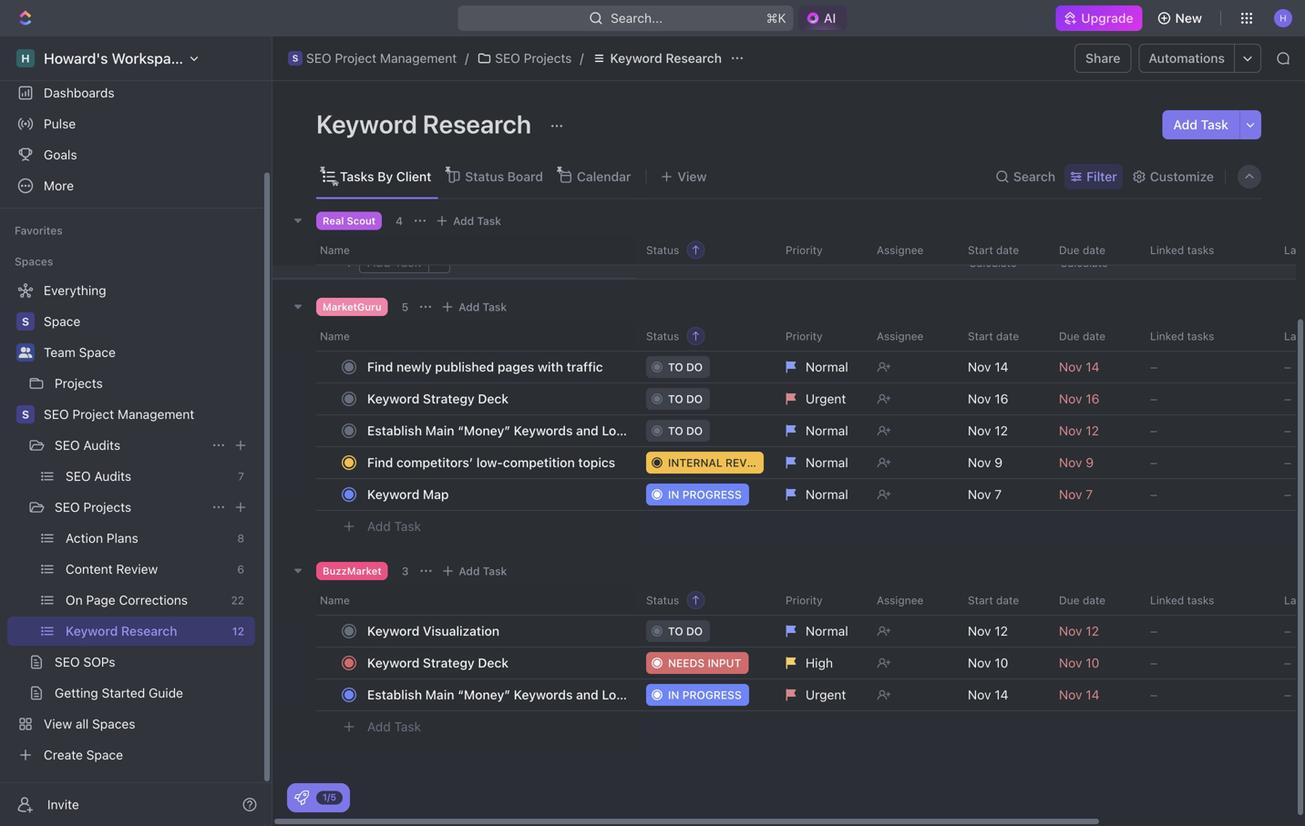 Task type: vqa. For each thing, say whether or not it's contained in the screenshot.


Task type: locate. For each thing, give the bounding box(es) containing it.
2 find from the top
[[367, 455, 393, 470]]

2 vertical spatial s
[[22, 408, 29, 421]]

2 late button from the top
[[1273, 322, 1305, 351]]

2 urgent button from the top
[[775, 679, 866, 712]]

1 start date button from the top
[[957, 236, 1048, 265]]

1 vertical spatial in progress
[[668, 689, 742, 702]]

late
[[1284, 244, 1305, 257], [1284, 330, 1305, 343], [1284, 594, 1305, 607]]

4
[[396, 215, 403, 227]]

seo audits link down seo project management
[[55, 431, 204, 460]]

0 vertical spatial seo projects
[[495, 51, 572, 66]]

0 vertical spatial seo audits
[[55, 438, 120, 453]]

2 vertical spatial status button
[[635, 586, 775, 615]]

workspace
[[112, 50, 187, 67]]

normal for and
[[806, 423, 848, 438]]

2 vertical spatial priority
[[786, 594, 823, 607]]

normal button for and
[[775, 415, 866, 448]]

view right calendar
[[678, 169, 707, 184]]

1 vertical spatial start
[[968, 330, 993, 343]]

1 do from the top
[[686, 361, 703, 374]]

s
[[292, 53, 298, 63], [22, 315, 29, 328], [22, 408, 29, 421]]

variations for urgent
[[716, 423, 776, 438]]

low-
[[477, 455, 503, 470]]

to for find newly published pages with traffic
[[668, 361, 683, 374]]

establish for find
[[367, 423, 422, 438]]

3 late button from the top
[[1273, 586, 1305, 615]]

1 main from the top
[[425, 223, 454, 238]]

1 vertical spatial project
[[72, 407, 114, 422]]

1 urgent from the top
[[806, 392, 846, 407]]

status for 5
[[646, 330, 679, 343]]

2 vertical spatial long-
[[602, 688, 637, 703]]

7
[[238, 470, 244, 483]]

1 vertical spatial seo project management, , element
[[16, 406, 35, 424]]

3 "money" from the top
[[458, 688, 511, 703]]

2 "money" from the top
[[458, 423, 511, 438]]

keyword map link
[[363, 482, 632, 508]]

keyword down the 'needs'
[[661, 688, 713, 703]]

0 vertical spatial research
[[666, 51, 722, 66]]

2 calculate from the left
[[1060, 257, 1108, 269]]

keyword visualization
[[367, 624, 500, 639]]

late button
[[1273, 236, 1305, 265], [1273, 322, 1305, 351], [1273, 586, 1305, 615]]

find up keyword map
[[367, 455, 393, 470]]

1 linked tasks from the top
[[1150, 244, 1215, 257]]

upgrade link
[[1056, 5, 1143, 31]]

assignee button for high
[[866, 586, 957, 615]]

2 normal button from the top
[[775, 415, 866, 448]]

main right 4
[[425, 223, 454, 238]]

2 do from the top
[[686, 393, 703, 406]]

0 horizontal spatial spaces
[[15, 255, 53, 268]]

in progress button down needs input
[[635, 679, 775, 712]]

2 main from the top
[[425, 423, 454, 438]]

real
[[323, 215, 344, 227]]

keyword strategy deck link down find newly published pages with traffic link at left
[[363, 386, 632, 412]]

keyword strategy deck link for newly
[[363, 386, 632, 412]]

1 vertical spatial seo projects
[[55, 500, 131, 515]]

strategy
[[423, 392, 475, 407], [423, 656, 475, 671]]

2 to do button from the top
[[635, 383, 775, 416]]

create space link
[[7, 741, 252, 770]]

keyword left map
[[367, 487, 420, 502]]

0 vertical spatial s
[[292, 53, 298, 63]]

3 establish from the top
[[367, 688, 422, 703]]

in down the 'needs'
[[668, 689, 680, 702]]

1 deck from the top
[[478, 392, 509, 407]]

"money" down status board link
[[458, 223, 511, 238]]

1 vertical spatial late button
[[1273, 322, 1305, 351]]

in progress for urgent
[[668, 689, 742, 702]]

keywords down the board
[[514, 223, 573, 238]]

1 vertical spatial linked
[[1150, 330, 1184, 343]]

to do button for establish main "money" keywords and long-tail keyword variations
[[635, 415, 775, 448]]

1 due date button from the top
[[1048, 236, 1139, 265]]

1 vertical spatial linked tasks
[[1150, 330, 1215, 343]]

2 vertical spatial establish main "money" keywords and long-tail keyword variations link
[[363, 682, 776, 709]]

keywords down keyword visualization link
[[514, 688, 573, 703]]

1 establish main "money" keywords and long-tail keyword variations from the top
[[367, 223, 776, 238]]

deck down find newly published pages with traffic link at left
[[478, 392, 509, 407]]

strategy down the 'visualization'
[[423, 656, 475, 671]]

start for high
[[968, 594, 993, 607]]

in progress down needs input dropdown button
[[668, 689, 742, 702]]

12
[[232, 625, 244, 638]]

2 priority from the top
[[786, 330, 823, 343]]

s inside space, , element
[[22, 315, 29, 328]]

3 due from the top
[[1059, 594, 1080, 607]]

1 urgent button from the top
[[775, 383, 866, 416]]

0 vertical spatial establish main "money" keywords and long-tail keyword variations
[[367, 223, 776, 238]]

1 strategy from the top
[[423, 392, 475, 407]]

0 vertical spatial seo projects link
[[472, 47, 576, 69]]

spaces down getting started guide on the left bottom of the page
[[92, 717, 135, 732]]

2 vertical spatial name button
[[316, 586, 635, 615]]

2 vertical spatial variations
[[716, 688, 776, 703]]

0 vertical spatial due
[[1059, 244, 1080, 257]]

calendar link
[[573, 164, 631, 190]]

establish main "money" keywords and long-tail keyword variations for find newly published pages with traffic
[[367, 423, 776, 438]]

1 vertical spatial long-
[[602, 423, 637, 438]]

due date button for high
[[1048, 586, 1139, 615]]

2 start date button from the top
[[957, 322, 1048, 351]]

0 horizontal spatial seo project management, , element
[[16, 406, 35, 424]]

view all spaces
[[44, 717, 135, 732]]

2 vertical spatial main
[[425, 688, 454, 703]]

keyword research link down on page corrections link
[[66, 617, 225, 646]]

1 find from the top
[[367, 360, 393, 375]]

1 vertical spatial establish main "money" keywords and long-tail keyword variations
[[367, 423, 776, 438]]

0 vertical spatial priority
[[786, 244, 823, 257]]

0 horizontal spatial research
[[121, 624, 177, 639]]

start date button
[[957, 236, 1048, 265], [957, 322, 1048, 351], [957, 586, 1048, 615]]

due date button for urgent
[[1048, 322, 1139, 351]]

2 establish main "money" keywords and long-tail keyword variations link from the top
[[363, 418, 776, 444]]

1 assignee from the top
[[877, 244, 924, 257]]

seo audits for topmost "seo audits" link
[[55, 438, 120, 453]]

2 vertical spatial due date button
[[1048, 586, 1139, 615]]

keyword strategy deck down newly
[[367, 392, 509, 407]]

in progress button
[[635, 479, 775, 511], [635, 679, 775, 712]]

keyword strategy deck down the keyword visualization in the left of the page
[[367, 656, 509, 671]]

normal
[[806, 360, 848, 375], [806, 423, 848, 438], [806, 455, 848, 470], [806, 487, 848, 502], [806, 624, 848, 639]]

0 vertical spatial due date
[[1059, 244, 1106, 257]]

2 vertical spatial linked tasks button
[[1139, 586, 1273, 615]]

progress for normal
[[682, 489, 742, 501]]

3 and from the top
[[576, 688, 599, 703]]

3 to from the top
[[668, 425, 683, 438]]

spaces down favorites
[[15, 255, 53, 268]]

tree
[[7, 276, 255, 770]]

0 vertical spatial establish
[[367, 223, 422, 238]]

linked for urgent
[[1150, 330, 1184, 343]]

name button for newly
[[316, 322, 635, 351]]

deck for visualization
[[478, 656, 509, 671]]

to do button for keyword visualization
[[635, 615, 775, 648]]

2 vertical spatial keywords
[[514, 688, 573, 703]]

1 horizontal spatial view
[[678, 169, 707, 184]]

2 vertical spatial due date
[[1059, 594, 1106, 607]]

1 vertical spatial research
[[423, 109, 531, 139]]

0 vertical spatial linked tasks
[[1150, 244, 1215, 257]]

2 vertical spatial priority button
[[775, 586, 866, 615]]

deck down keyword visualization link
[[478, 656, 509, 671]]

1 vertical spatial find
[[367, 455, 393, 470]]

0 vertical spatial in progress
[[668, 489, 742, 501]]

0 horizontal spatial keyword research
[[66, 624, 177, 639]]

main for visualization
[[425, 688, 454, 703]]

– button
[[1139, 351, 1273, 384], [1273, 351, 1305, 384], [1139, 383, 1273, 416], [1273, 383, 1305, 416], [1139, 415, 1273, 448], [1273, 415, 1305, 448], [1139, 447, 1273, 479], [1273, 447, 1305, 479], [1139, 479, 1273, 511], [1273, 479, 1305, 511], [1139, 615, 1273, 648], [1273, 615, 1305, 648], [1139, 647, 1273, 680], [1273, 647, 1305, 680], [1139, 679, 1273, 712], [1273, 679, 1305, 712]]

1 vertical spatial name
[[320, 330, 350, 343]]

in down internal
[[668, 489, 680, 501]]

2 status button from the top
[[635, 322, 775, 351]]

"money" down keyword visualization link
[[458, 688, 511, 703]]

1 vertical spatial assignee
[[877, 330, 924, 343]]

2 tasks from the top
[[1187, 330, 1215, 343]]

3 start from the top
[[968, 594, 993, 607]]

1 long- from the top
[[602, 223, 637, 238]]

1 vertical spatial in progress button
[[635, 679, 775, 712]]

0 vertical spatial tail
[[637, 223, 657, 238]]

3 keywords from the top
[[514, 688, 573, 703]]

goals link
[[7, 140, 255, 170]]

tail up internal review dropdown button
[[637, 423, 657, 438]]

1 normal from the top
[[806, 360, 848, 375]]

linked tasks for high
[[1150, 594, 1215, 607]]

normal button for with
[[775, 351, 866, 384]]

keyword map
[[367, 487, 449, 502]]

name down marketguru
[[320, 330, 350, 343]]

3 priority button from the top
[[775, 586, 866, 615]]

tail
[[637, 223, 657, 238], [637, 423, 657, 438], [637, 688, 657, 703]]

calculate button down search button at top right
[[957, 247, 1048, 279]]

2 long- from the top
[[602, 423, 637, 438]]

calculate button down filter dropdown button
[[1048, 247, 1139, 279]]

1 keyword strategy deck from the top
[[367, 392, 509, 407]]

2 vertical spatial "money"
[[458, 688, 511, 703]]

0 vertical spatial assignee button
[[866, 236, 957, 265]]

name button down status board link
[[316, 236, 635, 265]]

3 start date button from the top
[[957, 586, 1048, 615]]

keyword strategy deck for visualization
[[367, 656, 509, 671]]

2 keywords from the top
[[514, 423, 573, 438]]

1 tasks from the top
[[1187, 244, 1215, 257]]

5
[[402, 301, 409, 314]]

0 vertical spatial find
[[367, 360, 393, 375]]

in progress down internal review dropdown button
[[668, 489, 742, 501]]

linked tasks button
[[1139, 236, 1273, 265], [1139, 322, 1273, 351], [1139, 586, 1273, 615]]

main up competitors'
[[425, 423, 454, 438]]

calculate button
[[957, 247, 1048, 279], [1048, 247, 1139, 279]]

space right team
[[79, 345, 116, 360]]

2 horizontal spatial keyword research
[[610, 51, 722, 66]]

1 keyword strategy deck link from the top
[[363, 386, 632, 412]]

0 vertical spatial establish main "money" keywords and long-tail keyword variations link
[[363, 217, 776, 244]]

find competitors' low-competition topics
[[367, 455, 615, 470]]

0 vertical spatial space
[[44, 314, 80, 329]]

0 vertical spatial h
[[1280, 13, 1287, 23]]

0 vertical spatial "money"
[[458, 223, 511, 238]]

0 vertical spatial long-
[[602, 223, 637, 238]]

newly
[[397, 360, 432, 375]]

dashboards
[[44, 85, 114, 100]]

0 vertical spatial keyword strategy deck link
[[363, 386, 632, 412]]

name down buzzmarket
[[320, 594, 350, 607]]

seo sops
[[55, 655, 115, 670]]

internal review
[[668, 457, 768, 469]]

3 assignee button from the top
[[866, 586, 957, 615]]

1 vertical spatial "money"
[[458, 423, 511, 438]]

3 name from the top
[[320, 594, 350, 607]]

spaces
[[15, 255, 53, 268], [92, 717, 135, 732]]

1 progress from the top
[[682, 489, 742, 501]]

s for seo project management
[[22, 408, 29, 421]]

seo audits link up action plans link
[[66, 462, 231, 491]]

client
[[396, 169, 431, 184]]

start date for high
[[968, 594, 1019, 607]]

assignee button for urgent
[[866, 322, 957, 351]]

2 due date from the top
[[1059, 330, 1106, 343]]

favorites
[[15, 224, 63, 237]]

2 start date from the top
[[968, 330, 1019, 343]]

keyword
[[610, 51, 662, 66], [316, 109, 417, 139], [661, 223, 713, 238], [367, 392, 420, 407], [661, 423, 713, 438], [367, 487, 420, 502], [66, 624, 118, 639], [367, 624, 420, 639], [367, 656, 420, 671], [661, 688, 713, 703]]

tail down needs input dropdown button
[[637, 688, 657, 703]]

name button up the 'visualization'
[[316, 586, 635, 615]]

3 linked tasks from the top
[[1150, 594, 1215, 607]]

1 priority button from the top
[[775, 236, 866, 265]]

in for urgent
[[668, 689, 680, 702]]

on page corrections
[[66, 593, 188, 608]]

2 establish main "money" keywords and long-tail keyword variations from the top
[[367, 423, 776, 438]]

3 variations from the top
[[716, 688, 776, 703]]

establish down tasks by client
[[367, 223, 422, 238]]

3 start date from the top
[[968, 594, 1019, 607]]

urgent button for keyword strategy deck
[[775, 383, 866, 416]]

–
[[1150, 360, 1158, 375], [1284, 360, 1292, 375], [1150, 392, 1158, 407], [1284, 392, 1292, 407], [1150, 423, 1158, 438], [1284, 423, 1292, 438], [1150, 455, 1158, 470], [1284, 455, 1292, 470], [1150, 487, 1158, 502], [1284, 487, 1292, 502], [1150, 624, 1158, 639], [1284, 624, 1292, 639], [1150, 656, 1158, 671], [1284, 656, 1292, 671], [1150, 688, 1158, 703], [1284, 688, 1292, 703]]

2 establish from the top
[[367, 423, 422, 438]]

4 normal button from the top
[[775, 479, 866, 511]]

1/5
[[323, 793, 336, 803]]

due for high
[[1059, 594, 1080, 607]]

4 to from the top
[[668, 625, 683, 638]]

due date for urgent
[[1059, 330, 1106, 343]]

urgent
[[806, 392, 846, 407], [806, 688, 846, 703]]

/
[[465, 51, 469, 66], [580, 51, 584, 66]]

"money" up the low-
[[458, 423, 511, 438]]

keywords up competition
[[514, 423, 573, 438]]

urgent button
[[775, 383, 866, 416], [775, 679, 866, 712]]

1 horizontal spatial keyword research
[[316, 109, 537, 139]]

tree containing everything
[[7, 276, 255, 770]]

late for urgent
[[1284, 330, 1305, 343]]

0 vertical spatial linked tasks button
[[1139, 236, 1273, 265]]

0 horizontal spatial /
[[465, 51, 469, 66]]

new button
[[1150, 4, 1213, 33]]

3 to do button from the top
[[635, 415, 775, 448]]

progress down internal review
[[682, 489, 742, 501]]

0 vertical spatial and
[[576, 223, 599, 238]]

keyword strategy deck link down keyword visualization link
[[363, 650, 632, 677]]

4 to do button from the top
[[635, 615, 775, 648]]

2 variations from the top
[[716, 423, 776, 438]]

2 keyword strategy deck link from the top
[[363, 650, 632, 677]]

space for create
[[86, 748, 123, 763]]

2 to from the top
[[668, 393, 683, 406]]

2 due date button from the top
[[1048, 322, 1139, 351]]

do for find newly published pages with traffic
[[686, 361, 703, 374]]

1 vertical spatial establish main "money" keywords and long-tail keyword variations link
[[363, 418, 776, 444]]

3 long- from the top
[[602, 688, 637, 703]]

establish main "money" keywords and long-tail keyword variations link
[[363, 217, 776, 244], [363, 418, 776, 444], [363, 682, 776, 709]]

1 vertical spatial start date button
[[957, 322, 1048, 351]]

find left newly
[[367, 360, 393, 375]]

normal for with
[[806, 360, 848, 375]]

keyword research down the on page corrections
[[66, 624, 177, 639]]

seo project management link
[[44, 400, 252, 429]]

search
[[1014, 169, 1056, 184]]

name button for visualization
[[316, 586, 635, 615]]

view for view all spaces
[[44, 717, 72, 732]]

1 horizontal spatial research
[[423, 109, 531, 139]]

keyword research link down search...
[[587, 47, 726, 69]]

0 vertical spatial strategy
[[423, 392, 475, 407]]

2 and from the top
[[576, 423, 599, 438]]

2 horizontal spatial research
[[666, 51, 722, 66]]

normal button for topics
[[775, 447, 866, 479]]

2 strategy from the top
[[423, 656, 475, 671]]

status button for high
[[635, 586, 775, 615]]

seo audits down seo project management
[[55, 438, 120, 453]]

h inside sidebar 'navigation'
[[21, 52, 30, 65]]

linked tasks button for urgent
[[1139, 322, 1273, 351]]

1 vertical spatial name button
[[316, 322, 635, 351]]

2 keyword strategy deck from the top
[[367, 656, 509, 671]]

1 vertical spatial projects
[[55, 376, 103, 391]]

deck for newly
[[478, 392, 509, 407]]

establish
[[367, 223, 422, 238], [367, 423, 422, 438], [367, 688, 422, 703]]

keyword up tasks
[[316, 109, 417, 139]]

1 vertical spatial assignee button
[[866, 322, 957, 351]]

find for find newly published pages with traffic
[[367, 360, 393, 375]]

1 name from the top
[[320, 244, 350, 257]]

status
[[465, 169, 504, 184], [646, 244, 679, 257], [646, 330, 679, 343], [646, 594, 679, 607]]

view for view
[[678, 169, 707, 184]]

name down real
[[320, 244, 350, 257]]

name for keyword
[[320, 594, 350, 607]]

1 linked tasks button from the top
[[1139, 236, 1273, 265]]

space up team
[[44, 314, 80, 329]]

2 progress from the top
[[682, 689, 742, 702]]

new
[[1176, 10, 1202, 26]]

and for find newly published pages with traffic
[[576, 423, 599, 438]]

3 due date from the top
[[1059, 594, 1106, 607]]

find for find competitors' low-competition topics
[[367, 455, 393, 470]]

3 do from the top
[[686, 425, 703, 438]]

long- for keyword visualization
[[602, 688, 637, 703]]

3 establish main "money" keywords and long-tail keyword variations from the top
[[367, 688, 776, 703]]

due date button
[[1048, 236, 1139, 265], [1048, 322, 1139, 351], [1048, 586, 1139, 615]]

"money" for newly
[[458, 423, 511, 438]]

2 to do from the top
[[668, 393, 703, 406]]

space down the view all spaces
[[86, 748, 123, 763]]

establish up competitors'
[[367, 423, 422, 438]]

0 vertical spatial urgent
[[806, 392, 846, 407]]

management
[[380, 51, 457, 66], [118, 407, 194, 422]]

project
[[335, 51, 377, 66], [72, 407, 114, 422]]

1 assignee button from the top
[[866, 236, 957, 265]]

s inside the s seo project management /
[[292, 53, 298, 63]]

3 normal from the top
[[806, 455, 848, 470]]

onboarding checklist button element
[[294, 791, 309, 806]]

corrections
[[119, 593, 188, 608]]

1 normal button from the top
[[775, 351, 866, 384]]

2 vertical spatial linked tasks
[[1150, 594, 1215, 607]]

0 vertical spatial view
[[678, 169, 707, 184]]

1 to do from the top
[[668, 361, 703, 374]]

tail down view button
[[637, 223, 657, 238]]

⌘k
[[767, 10, 787, 26]]

assignee for urgent
[[877, 330, 924, 343]]

0 vertical spatial in
[[668, 489, 680, 501]]

start for urgent
[[968, 330, 993, 343]]

1 variations from the top
[[716, 223, 776, 238]]

tasks by client link
[[336, 164, 431, 190]]

seo audits up action plans
[[66, 469, 131, 484]]

2 start from the top
[[968, 330, 993, 343]]

3
[[402, 565, 409, 578]]

seo project management, , element
[[288, 51, 303, 66], [16, 406, 35, 424]]

2 vertical spatial space
[[86, 748, 123, 763]]

0 vertical spatial start date
[[968, 244, 1019, 257]]

3 to do from the top
[[668, 425, 703, 438]]

input
[[708, 657, 741, 670]]

keyword inside tree
[[66, 624, 118, 639]]

progress down needs input dropdown button
[[682, 689, 742, 702]]

3 assignee from the top
[[877, 594, 924, 607]]

0 horizontal spatial seo projects
[[55, 500, 131, 515]]

establish down the keyword visualization in the left of the page
[[367, 688, 422, 703]]

1 vertical spatial due date
[[1059, 330, 1106, 343]]

start
[[968, 244, 993, 257], [968, 330, 993, 343], [968, 594, 993, 607]]

2 due from the top
[[1059, 330, 1080, 343]]

0 vertical spatial audits
[[83, 438, 120, 453]]

1 horizontal spatial seo project management, , element
[[288, 51, 303, 66]]

0 vertical spatial late
[[1284, 244, 1305, 257]]

0 vertical spatial urgent button
[[775, 383, 866, 416]]

1 / from the left
[[465, 51, 469, 66]]

strategy for newly
[[423, 392, 475, 407]]

howard's
[[44, 50, 108, 67]]

1 vertical spatial tail
[[637, 423, 657, 438]]

view inside button
[[678, 169, 707, 184]]

2 in from the top
[[668, 689, 680, 702]]

find newly published pages with traffic
[[367, 360, 603, 375]]

1 horizontal spatial /
[[580, 51, 584, 66]]

0 horizontal spatial view
[[44, 717, 72, 732]]

1 vertical spatial urgent button
[[775, 679, 866, 712]]

tree inside sidebar 'navigation'
[[7, 276, 255, 770]]

tasks
[[340, 169, 374, 184]]

1 and from the top
[[576, 223, 599, 238]]

2 vertical spatial late button
[[1273, 586, 1305, 615]]

strategy down published on the top left
[[423, 392, 475, 407]]

3 tasks from the top
[[1187, 594, 1215, 607]]

tasks for urgent
[[1187, 330, 1215, 343]]

keyword down newly
[[367, 392, 420, 407]]

audits
[[83, 438, 120, 453], [94, 469, 131, 484]]

1 vertical spatial keywords
[[514, 423, 573, 438]]

linked tasks
[[1150, 244, 1215, 257], [1150, 330, 1215, 343], [1150, 594, 1215, 607]]

2 normal from the top
[[806, 423, 848, 438]]

s seo project management /
[[292, 51, 469, 66]]

assignee for high
[[877, 594, 924, 607]]

name button up find newly published pages with traffic
[[316, 322, 635, 351]]

2 vertical spatial keyword research
[[66, 624, 177, 639]]

tail for find newly published pages with traffic
[[637, 423, 657, 438]]

do for keyword visualization
[[686, 625, 703, 638]]

seo sops link
[[55, 648, 252, 677]]

in progress button down internal
[[635, 479, 775, 511]]

keyword strategy deck link
[[363, 386, 632, 412], [363, 650, 632, 677]]

keyword up seo sops
[[66, 624, 118, 639]]

status board
[[465, 169, 543, 184]]

"money"
[[458, 223, 511, 238], [458, 423, 511, 438], [458, 688, 511, 703]]

long-
[[602, 223, 637, 238], [602, 423, 637, 438], [602, 688, 637, 703]]

keyword research up the client
[[316, 109, 537, 139]]

view left all
[[44, 717, 72, 732]]

3 linked from the top
[[1150, 594, 1184, 607]]

internal review button
[[635, 447, 775, 479]]

0 vertical spatial name
[[320, 244, 350, 257]]

and for keyword visualization
[[576, 688, 599, 703]]

1 keywords from the top
[[514, 223, 573, 238]]

find
[[367, 360, 393, 375], [367, 455, 393, 470]]

to do
[[668, 361, 703, 374], [668, 393, 703, 406], [668, 425, 703, 438], [668, 625, 703, 638]]

to
[[668, 361, 683, 374], [668, 393, 683, 406], [668, 425, 683, 438], [668, 625, 683, 638]]

2 name button from the top
[[316, 322, 635, 351]]

keyword strategy deck for newly
[[367, 392, 509, 407]]

main down the keyword visualization in the left of the page
[[425, 688, 454, 703]]

keywords
[[514, 223, 573, 238], [514, 423, 573, 438], [514, 688, 573, 703]]

0 horizontal spatial h
[[21, 52, 30, 65]]

keyword research down search...
[[610, 51, 722, 66]]

h button
[[1269, 4, 1298, 33]]

normal button
[[775, 351, 866, 384], [775, 415, 866, 448], [775, 447, 866, 479], [775, 479, 866, 511], [775, 615, 866, 648]]

add task
[[1174, 117, 1229, 132], [453, 215, 501, 227], [367, 255, 421, 270], [459, 301, 507, 314], [367, 519, 421, 534], [459, 565, 507, 578], [367, 720, 421, 735]]

keyword strategy deck
[[367, 392, 509, 407], [367, 656, 509, 671]]

1 vertical spatial progress
[[682, 689, 742, 702]]

view inside tree
[[44, 717, 72, 732]]

1 due date from the top
[[1059, 244, 1106, 257]]

1 vertical spatial seo projects link
[[55, 493, 204, 522]]

1 vertical spatial tasks
[[1187, 330, 1215, 343]]



Task type: describe. For each thing, give the bounding box(es) containing it.
pages
[[498, 360, 534, 375]]

s for space
[[22, 315, 29, 328]]

on
[[66, 593, 83, 608]]

automations button
[[1140, 45, 1234, 72]]

establish for keyword
[[367, 688, 422, 703]]

high
[[806, 656, 833, 671]]

share
[[1086, 51, 1121, 66]]

start date for urgent
[[968, 330, 1019, 343]]

action plans
[[66, 531, 138, 546]]

content
[[66, 562, 113, 577]]

seo audits for the bottommost "seo audits" link
[[66, 469, 131, 484]]

strategy for visualization
[[423, 656, 475, 671]]

projects link
[[55, 369, 252, 398]]

seo projects inside tree
[[55, 500, 131, 515]]

main for newly
[[425, 423, 454, 438]]

priority button for high
[[775, 586, 866, 615]]

to for establish main "money" keywords and long-tail keyword variations
[[668, 425, 683, 438]]

more button
[[7, 171, 255, 201]]

onboarding checklist button image
[[294, 791, 309, 806]]

tasks by client
[[340, 169, 431, 184]]

urgent button for establish main "money" keywords and long-tail keyword variations
[[775, 679, 866, 712]]

h inside dropdown button
[[1280, 13, 1287, 23]]

in progress for normal
[[668, 489, 742, 501]]

1 vertical spatial keyword research link
[[66, 617, 225, 646]]

5 normal button from the top
[[775, 615, 866, 648]]

5 normal from the top
[[806, 624, 848, 639]]

real scout
[[323, 215, 376, 227]]

progress for urgent
[[682, 689, 742, 702]]

tail for keyword visualization
[[637, 688, 657, 703]]

audits for the bottommost "seo audits" link
[[94, 469, 131, 484]]

search...
[[611, 10, 663, 26]]

priority button for urgent
[[775, 322, 866, 351]]

everything
[[44, 283, 106, 298]]

keywords for find newly published pages with traffic
[[514, 423, 573, 438]]

action plans link
[[66, 524, 230, 553]]

filter
[[1087, 169, 1117, 184]]

visualization
[[423, 624, 500, 639]]

late button for urgent
[[1273, 322, 1305, 351]]

search button
[[990, 164, 1061, 190]]

establish main "money" keywords and long-tail keyword variations link for keyword visualization
[[363, 682, 776, 709]]

content review link
[[66, 555, 230, 584]]

more
[[44, 178, 74, 193]]

2 / from the left
[[580, 51, 584, 66]]

normal for topics
[[806, 455, 848, 470]]

review
[[726, 457, 768, 469]]

view button
[[654, 164, 713, 190]]

everything link
[[7, 276, 252, 305]]

establish main "money" keywords and long-tail keyword variations for keyword visualization
[[367, 688, 776, 703]]

needs input
[[668, 657, 741, 670]]

team space
[[44, 345, 116, 360]]

competition
[[503, 455, 575, 470]]

internal
[[668, 457, 723, 469]]

calendar
[[577, 169, 631, 184]]

to for keyword visualization
[[668, 625, 683, 638]]

research inside sidebar 'navigation'
[[121, 624, 177, 639]]

to do for keyword visualization
[[668, 625, 703, 638]]

started
[[102, 686, 145, 701]]

status button for urgent
[[635, 322, 775, 351]]

space, , element
[[16, 313, 35, 331]]

map
[[423, 487, 449, 502]]

status for 4
[[646, 244, 679, 257]]

late for high
[[1284, 594, 1305, 607]]

0 vertical spatial projects
[[524, 51, 572, 66]]

2 calculate button from the left
[[1048, 247, 1139, 279]]

1 "money" from the top
[[458, 223, 511, 238]]

keyword strategy deck link for visualization
[[363, 650, 632, 677]]

page
[[86, 593, 116, 608]]

priority for high
[[786, 594, 823, 607]]

in progress button for normal
[[635, 479, 775, 511]]

content review
[[66, 562, 158, 577]]

view button
[[654, 155, 713, 198]]

0 horizontal spatial seo projects link
[[55, 493, 204, 522]]

tasks for high
[[1187, 594, 1215, 607]]

seo project management
[[44, 407, 194, 422]]

do for keyword strategy deck
[[686, 393, 703, 406]]

keyword down 3 on the left bottom
[[367, 624, 420, 639]]

1 status button from the top
[[635, 236, 775, 265]]

0 vertical spatial project
[[335, 51, 377, 66]]

keyword visualization link
[[363, 618, 632, 645]]

goals
[[44, 147, 77, 162]]

1 late button from the top
[[1273, 236, 1305, 265]]

1 name button from the top
[[316, 236, 635, 265]]

linked tasks button for high
[[1139, 586, 1273, 615]]

to do for keyword strategy deck
[[668, 393, 703, 406]]

customize button
[[1126, 164, 1220, 190]]

to do button for find newly published pages with traffic
[[635, 351, 775, 384]]

by
[[378, 169, 393, 184]]

automations
[[1149, 51, 1225, 66]]

linked tasks for urgent
[[1150, 330, 1215, 343]]

0 vertical spatial keyword research link
[[587, 47, 726, 69]]

linked for high
[[1150, 594, 1184, 607]]

1 horizontal spatial seo projects
[[495, 51, 572, 66]]

22
[[231, 594, 244, 607]]

1 establish main "money" keywords and long-tail keyword variations link from the top
[[363, 217, 776, 244]]

spaces inside the view all spaces link
[[92, 717, 135, 732]]

howard's workspace
[[44, 50, 187, 67]]

dashboards link
[[7, 78, 255, 108]]

status board link
[[462, 164, 543, 190]]

1 calculate from the left
[[969, 257, 1017, 269]]

team
[[44, 345, 75, 360]]

view all spaces link
[[7, 710, 252, 739]]

1 tail from the top
[[637, 223, 657, 238]]

create space
[[44, 748, 123, 763]]

project inside tree
[[72, 407, 114, 422]]

competitors'
[[397, 455, 473, 470]]

user group image
[[19, 347, 32, 358]]

buzzmarket
[[323, 566, 382, 577]]

name for find
[[320, 330, 350, 343]]

start date button for high
[[957, 586, 1048, 615]]

keyword down view button
[[661, 223, 713, 238]]

guide
[[149, 686, 183, 701]]

high button
[[775, 647, 866, 680]]

getting
[[55, 686, 98, 701]]

status inside status board link
[[465, 169, 504, 184]]

0 vertical spatial keyword research
[[610, 51, 722, 66]]

pulse
[[44, 116, 76, 131]]

marketguru
[[323, 301, 382, 313]]

getting started guide
[[55, 686, 183, 701]]

urgent for keyword strategy deck
[[806, 392, 846, 407]]

keyword inside 'link'
[[367, 487, 420, 502]]

in progress button for urgent
[[635, 679, 775, 712]]

needs
[[668, 657, 705, 670]]

space for team
[[79, 345, 116, 360]]

1 vertical spatial seo audits link
[[66, 462, 231, 491]]

keyword research inside tree
[[66, 624, 177, 639]]

upgrade
[[1081, 10, 1134, 26]]

1 start from the top
[[968, 244, 993, 257]]

howard's workspace, , element
[[16, 49, 35, 67]]

getting started guide link
[[55, 679, 252, 708]]

scout
[[347, 215, 376, 227]]

team space link
[[44, 338, 252, 367]]

to do for establish main "money" keywords and long-tail keyword variations
[[668, 425, 703, 438]]

1 due from the top
[[1059, 244, 1080, 257]]

1 calculate button from the left
[[957, 247, 1048, 279]]

action
[[66, 531, 103, 546]]

with
[[538, 360, 563, 375]]

long- for find newly published pages with traffic
[[602, 423, 637, 438]]

needs input button
[[635, 647, 775, 680]]

to for keyword strategy deck
[[668, 393, 683, 406]]

2 vertical spatial projects
[[83, 500, 131, 515]]

due for urgent
[[1059, 330, 1080, 343]]

filter button
[[1065, 164, 1123, 190]]

1 vertical spatial keyword research
[[316, 109, 537, 139]]

1 horizontal spatial seo projects link
[[472, 47, 576, 69]]

to do button for keyword strategy deck
[[635, 383, 775, 416]]

share button
[[1075, 44, 1132, 73]]

8
[[237, 532, 244, 545]]

1 priority from the top
[[786, 244, 823, 257]]

keyword down search...
[[610, 51, 662, 66]]

1 horizontal spatial management
[[380, 51, 457, 66]]

0 vertical spatial seo audits link
[[55, 431, 204, 460]]

sidebar navigation
[[0, 36, 276, 827]]

ai button
[[798, 5, 847, 31]]

topics
[[578, 455, 615, 470]]

start date button for urgent
[[957, 322, 1048, 351]]

1 linked from the top
[[1150, 244, 1184, 257]]

create
[[44, 748, 83, 763]]

"money" for visualization
[[458, 688, 511, 703]]

4 normal from the top
[[806, 487, 848, 502]]

audits for topmost "seo audits" link
[[83, 438, 120, 453]]

find competitors' low-competition topics link
[[363, 450, 632, 476]]

late button for high
[[1273, 586, 1305, 615]]

in for normal
[[668, 489, 680, 501]]

variations for high
[[716, 688, 776, 703]]

establish main "money" keywords and long-tail keyword variations link for find newly published pages with traffic
[[363, 418, 776, 444]]

keyword down the keyword visualization in the left of the page
[[367, 656, 420, 671]]

priority for urgent
[[786, 330, 823, 343]]

urgent for establish main "money" keywords and long-tail keyword variations
[[806, 688, 846, 703]]

keywords for keyword visualization
[[514, 688, 573, 703]]

management inside tree
[[118, 407, 194, 422]]

to do for find newly published pages with traffic
[[668, 361, 703, 374]]

1 late from the top
[[1284, 244, 1305, 257]]

keyword up internal
[[661, 423, 713, 438]]

due date for high
[[1059, 594, 1106, 607]]

1 establish from the top
[[367, 223, 422, 238]]

0 vertical spatial seo project management, , element
[[288, 51, 303, 66]]

1 start date from the top
[[968, 244, 1019, 257]]

6
[[237, 563, 244, 576]]

status for 3
[[646, 594, 679, 607]]

all
[[76, 717, 89, 732]]

invite
[[47, 798, 79, 813]]

sops
[[83, 655, 115, 670]]



